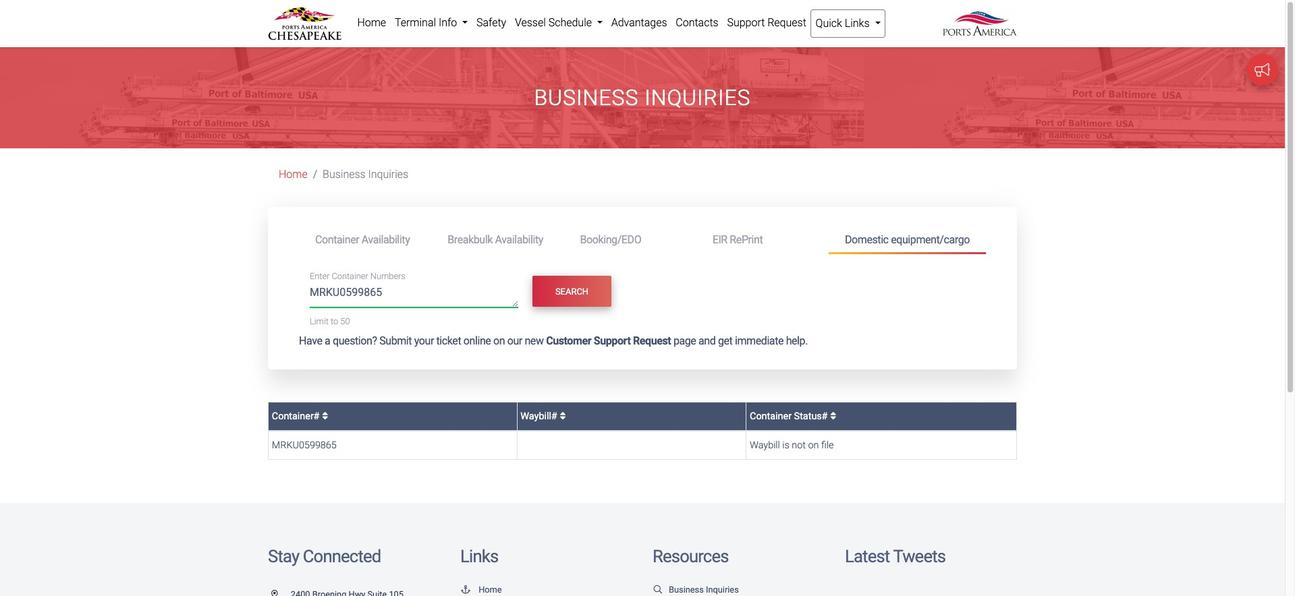 Task type: vqa. For each thing, say whether or not it's contained in the screenshot.
2nd The from the left
no



Task type: locate. For each thing, give the bounding box(es) containing it.
1 horizontal spatial business
[[534, 85, 639, 111]]

on
[[494, 335, 505, 348], [809, 440, 819, 451]]

request left page
[[633, 335, 671, 348]]

1 horizontal spatial home
[[357, 16, 386, 29]]

2 vertical spatial home
[[479, 586, 502, 596]]

to
[[331, 317, 338, 327]]

1 horizontal spatial availability
[[495, 233, 544, 246]]

availability
[[362, 233, 410, 246], [495, 233, 544, 246]]

support right contacts
[[728, 16, 765, 29]]

request left the quick
[[768, 16, 807, 29]]

submit
[[380, 335, 412, 348]]

search button
[[533, 276, 612, 308]]

2 sort image from the left
[[831, 412, 837, 421]]

your
[[414, 335, 434, 348]]

0 vertical spatial support
[[728, 16, 765, 29]]

tweets
[[894, 547, 946, 567]]

container up "enter"
[[315, 233, 359, 246]]

have a question? submit your ticket online on our new customer support request page and get immediate help.
[[299, 335, 808, 348]]

links up anchor image at bottom
[[461, 547, 499, 567]]

home
[[357, 16, 386, 29], [279, 168, 308, 181], [479, 586, 502, 596]]

container status# link
[[750, 411, 837, 423]]

eir reprint link
[[697, 228, 829, 253]]

online
[[464, 335, 491, 348]]

page
[[674, 335, 696, 348]]

eir reprint
[[713, 233, 763, 246]]

2 horizontal spatial home link
[[461, 586, 502, 596]]

support
[[728, 16, 765, 29], [594, 335, 631, 348]]

container inside container availability link
[[315, 233, 359, 246]]

1 horizontal spatial home link
[[353, 9, 391, 36]]

our
[[508, 335, 523, 348]]

container
[[315, 233, 359, 246], [332, 272, 369, 282], [750, 411, 792, 423]]

domestic
[[845, 233, 889, 246]]

availability right the breakbulk
[[495, 233, 544, 246]]

availability for container availability
[[362, 233, 410, 246]]

1 vertical spatial home link
[[279, 168, 308, 181]]

1 horizontal spatial sort image
[[831, 412, 837, 421]]

0 vertical spatial home
[[357, 16, 386, 29]]

2 availability from the left
[[495, 233, 544, 246]]

1 vertical spatial container
[[332, 272, 369, 282]]

sort image inside container# link
[[322, 412, 328, 421]]

inquiries
[[645, 85, 751, 111], [368, 168, 409, 181], [706, 586, 739, 596]]

1 horizontal spatial on
[[809, 440, 819, 451]]

0 horizontal spatial support
[[594, 335, 631, 348]]

1 horizontal spatial links
[[845, 17, 870, 30]]

question?
[[333, 335, 377, 348]]

1 sort image from the left
[[322, 412, 328, 421]]

1 horizontal spatial support
[[728, 16, 765, 29]]

sort image up mrku0599865
[[322, 412, 328, 421]]

0 horizontal spatial on
[[494, 335, 505, 348]]

home link
[[353, 9, 391, 36], [279, 168, 308, 181], [461, 586, 502, 596]]

container right "enter"
[[332, 272, 369, 282]]

1 vertical spatial business inquiries
[[323, 168, 409, 181]]

1 vertical spatial support
[[594, 335, 631, 348]]

new
[[525, 335, 544, 348]]

1 vertical spatial links
[[461, 547, 499, 567]]

1 vertical spatial home
[[279, 168, 308, 181]]

links
[[845, 17, 870, 30], [461, 547, 499, 567]]

container for container status#
[[750, 411, 792, 423]]

2 vertical spatial container
[[750, 411, 792, 423]]

advantages link
[[607, 9, 672, 36]]

search
[[556, 287, 589, 297]]

vessel
[[515, 16, 546, 29]]

50
[[341, 317, 350, 327]]

ticket
[[437, 335, 461, 348]]

0 horizontal spatial sort image
[[322, 412, 328, 421]]

is
[[783, 440, 790, 451]]

and
[[699, 335, 716, 348]]

1 horizontal spatial request
[[768, 16, 807, 29]]

sort image
[[322, 412, 328, 421], [831, 412, 837, 421]]

contacts
[[676, 16, 719, 29]]

enter container numbers
[[310, 272, 406, 282]]

0 vertical spatial container
[[315, 233, 359, 246]]

immediate
[[735, 335, 784, 348]]

search image
[[653, 587, 664, 596]]

0 vertical spatial business inquiries
[[534, 85, 751, 111]]

0 vertical spatial home link
[[353, 9, 391, 36]]

anchor image
[[461, 587, 471, 596]]

2 horizontal spatial home
[[479, 586, 502, 596]]

availability for breakbulk availability
[[495, 233, 544, 246]]

0 horizontal spatial home
[[279, 168, 308, 181]]

sort image inside container status# link
[[831, 412, 837, 421]]

enter
[[310, 272, 330, 282]]

1 vertical spatial request
[[633, 335, 671, 348]]

vessel schedule
[[515, 16, 595, 29]]

get
[[718, 335, 733, 348]]

0 horizontal spatial availability
[[362, 233, 410, 246]]

0 vertical spatial business
[[534, 85, 639, 111]]

business
[[534, 85, 639, 111], [323, 168, 366, 181], [669, 586, 704, 596]]

links right the quick
[[845, 17, 870, 30]]

1 vertical spatial business
[[323, 168, 366, 181]]

container up waybill
[[750, 411, 792, 423]]

terminal info
[[395, 16, 460, 29]]

map marker alt image
[[271, 592, 289, 597]]

0 vertical spatial request
[[768, 16, 807, 29]]

sort image for container#
[[322, 412, 328, 421]]

support request link
[[723, 9, 811, 36]]

terminal
[[395, 16, 436, 29]]

breakbulk availability link
[[432, 228, 564, 253]]

2 vertical spatial home link
[[461, 586, 502, 596]]

sort image right status#
[[831, 412, 837, 421]]

request
[[768, 16, 807, 29], [633, 335, 671, 348]]

home for the middle home link
[[279, 168, 308, 181]]

0 horizontal spatial home link
[[279, 168, 308, 181]]

on left "our"
[[494, 335, 505, 348]]

1 availability from the left
[[362, 233, 410, 246]]

1 vertical spatial on
[[809, 440, 819, 451]]

2 horizontal spatial business
[[669, 586, 704, 596]]

availability up numbers
[[362, 233, 410, 246]]

latest tweets
[[845, 547, 946, 567]]

support right customer at the bottom left of page
[[594, 335, 631, 348]]

business inquiries
[[534, 85, 751, 111], [323, 168, 409, 181], [669, 586, 739, 596]]

latest
[[845, 547, 890, 567]]

2 vertical spatial business
[[669, 586, 704, 596]]

on left file
[[809, 440, 819, 451]]

reprint
[[730, 233, 763, 246]]

numbers
[[371, 272, 406, 282]]

container status#
[[750, 411, 831, 423]]

customer
[[546, 335, 592, 348]]

2 vertical spatial business inquiries
[[669, 586, 739, 596]]

contacts link
[[672, 9, 723, 36]]

customer support request link
[[546, 335, 671, 348]]

business inquiries link
[[653, 586, 739, 596]]



Task type: describe. For each thing, give the bounding box(es) containing it.
not
[[792, 440, 806, 451]]

breakbulk
[[448, 233, 493, 246]]

0 horizontal spatial links
[[461, 547, 499, 567]]

safety link
[[472, 9, 511, 36]]

a
[[325, 335, 330, 348]]

stay connected
[[268, 547, 381, 567]]

sort image for container status#
[[831, 412, 837, 421]]

advantages
[[612, 16, 667, 29]]

support request
[[728, 16, 807, 29]]

0 vertical spatial on
[[494, 335, 505, 348]]

info
[[439, 16, 457, 29]]

booking/edo
[[580, 233, 642, 246]]

quick links link
[[811, 9, 886, 38]]

1 vertical spatial inquiries
[[368, 168, 409, 181]]

connected
[[303, 547, 381, 567]]

status#
[[794, 411, 828, 423]]

mrku0599865
[[272, 440, 337, 451]]

2 vertical spatial inquiries
[[706, 586, 739, 596]]

quick
[[816, 17, 843, 30]]

waybill
[[750, 440, 780, 451]]

schedule
[[549, 16, 592, 29]]

limit to 50
[[310, 317, 350, 327]]

domestic equipment/cargo link
[[829, 228, 987, 255]]

container# link
[[272, 411, 328, 423]]

resources
[[653, 547, 729, 567]]

sort image
[[560, 412, 566, 421]]

domestic equipment/cargo
[[845, 233, 970, 246]]

home for home link to the middle
[[357, 16, 386, 29]]

Enter Container Numbers text field
[[310, 285, 518, 308]]

0 horizontal spatial request
[[633, 335, 671, 348]]

waybill is not on file
[[750, 440, 834, 451]]

limit
[[310, 317, 329, 327]]

eir
[[713, 233, 728, 246]]

container availability
[[315, 233, 410, 246]]

0 vertical spatial links
[[845, 17, 870, 30]]

0 horizontal spatial business
[[323, 168, 366, 181]]

stay
[[268, 547, 299, 567]]

booking/edo link
[[564, 228, 697, 253]]

breakbulk availability
[[448, 233, 544, 246]]

waybill#
[[521, 411, 560, 423]]

vessel schedule link
[[511, 9, 607, 36]]

terminal info link
[[391, 9, 472, 36]]

0 vertical spatial inquiries
[[645, 85, 751, 111]]

equipment/cargo
[[891, 233, 970, 246]]

safety
[[477, 16, 507, 29]]

container#
[[272, 411, 322, 423]]

request inside the support request link
[[768, 16, 807, 29]]

container availability link
[[299, 228, 432, 253]]

waybill# link
[[521, 411, 566, 423]]

help.
[[786, 335, 808, 348]]

quick links
[[816, 17, 873, 30]]

have
[[299, 335, 322, 348]]

file
[[822, 440, 834, 451]]

container for container availability
[[315, 233, 359, 246]]



